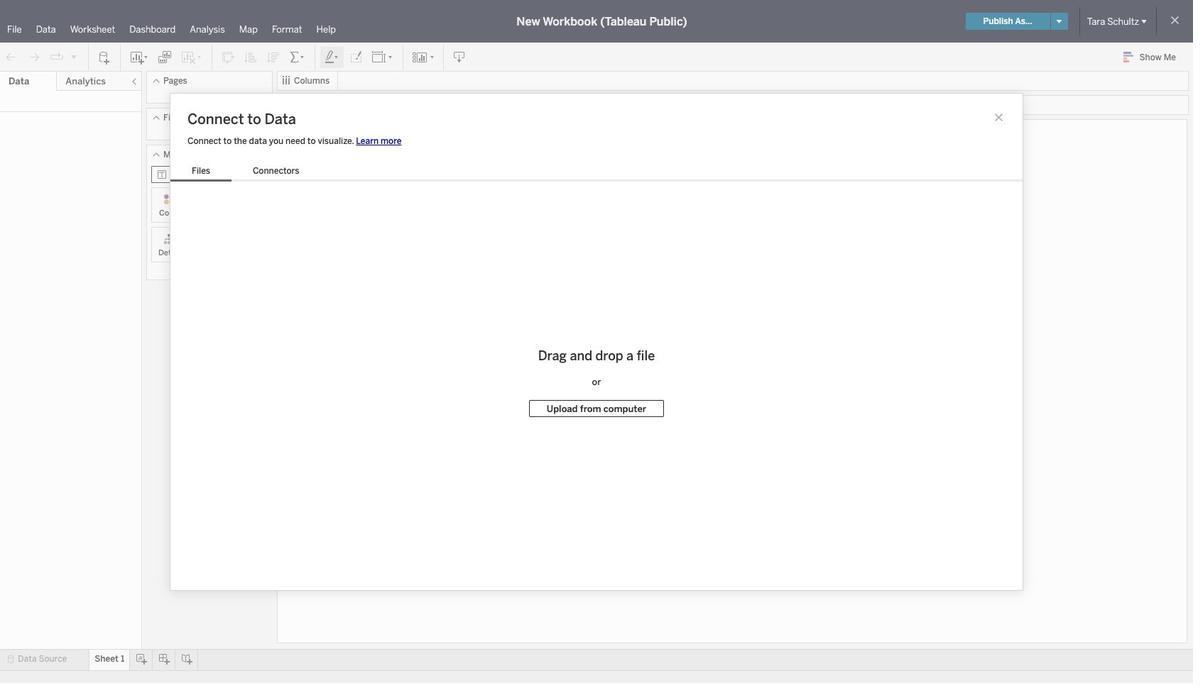 Task type: vqa. For each thing, say whether or not it's contained in the screenshot.
the right the Explore
no



Task type: locate. For each thing, give the bounding box(es) containing it.
list box
[[170, 163, 321, 181]]

replay animation image right redo image
[[50, 50, 64, 64]]

swap rows and columns image
[[221, 50, 235, 64]]

new data source image
[[97, 50, 112, 64]]

clear sheet image
[[180, 50, 203, 64]]

replay animation image left new data source icon
[[70, 52, 78, 61]]

download image
[[452, 50, 467, 64]]

highlight image
[[324, 50, 340, 64]]

replay animation image
[[50, 50, 64, 64], [70, 52, 78, 61]]



Task type: describe. For each thing, give the bounding box(es) containing it.
format workbook image
[[349, 50, 363, 64]]

show/hide cards image
[[412, 50, 435, 64]]

1 horizontal spatial replay animation image
[[70, 52, 78, 61]]

sort ascending image
[[244, 50, 258, 64]]

collapse image
[[130, 77, 139, 86]]

new worksheet image
[[129, 50, 149, 64]]

totals image
[[289, 50, 306, 64]]

sort descending image
[[266, 50, 281, 64]]

undo image
[[4, 50, 18, 64]]

redo image
[[27, 50, 41, 64]]

0 horizontal spatial replay animation image
[[50, 50, 64, 64]]

fit image
[[371, 50, 394, 64]]

duplicate image
[[158, 50, 172, 64]]



